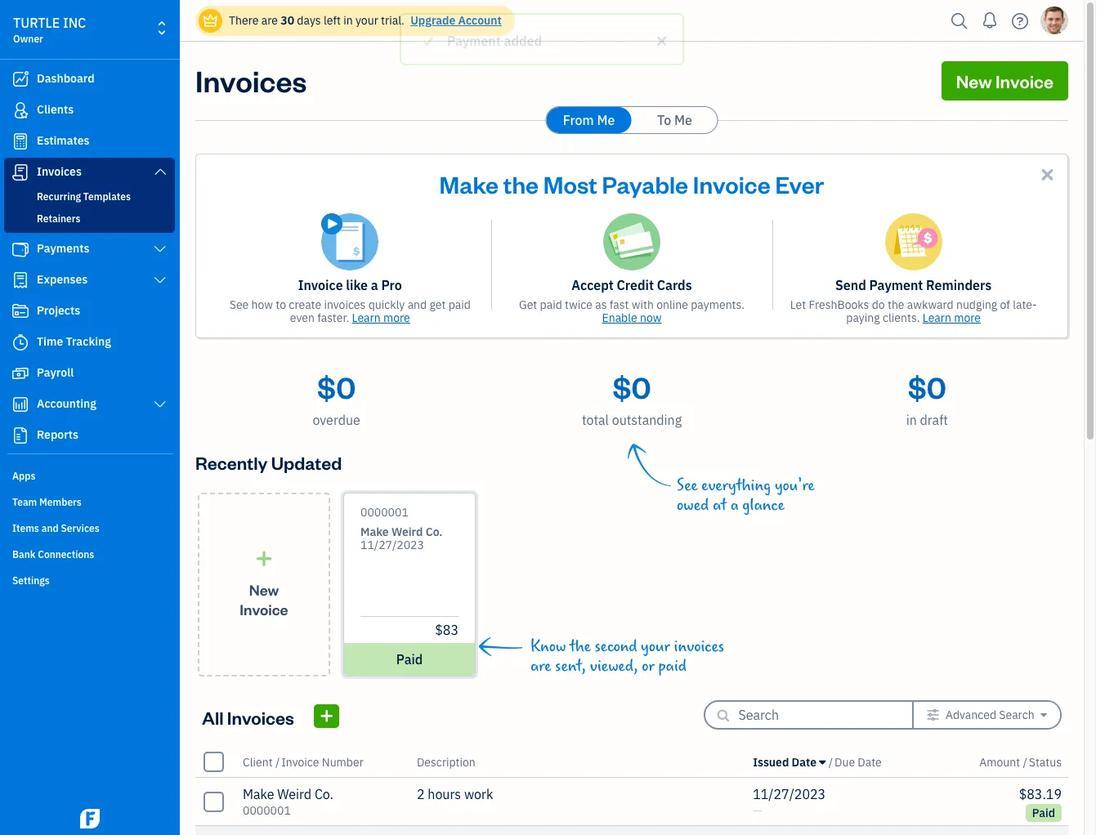 Task type: vqa. For each thing, say whether or not it's contained in the screenshot.


Task type: describe. For each thing, give the bounding box(es) containing it.
expense image
[[11, 272, 30, 289]]

$0 for $0 overdue
[[317, 368, 356, 406]]

paid inside the 'see how to create invoices quickly and get paid even faster.'
[[449, 298, 471, 312]]

main element
[[0, 0, 221, 836]]

know the second your invoices are sent, viewed, or paid
[[531, 638, 724, 676]]

0 vertical spatial close image
[[655, 31, 670, 51]]

date for issued date
[[792, 755, 817, 770]]

faster.
[[317, 311, 349, 325]]

due date link
[[835, 755, 882, 770]]

recurring
[[37, 190, 81, 203]]

send payment reminders
[[836, 277, 992, 294]]

payable
[[602, 168, 688, 199]]

crown image
[[202, 12, 219, 29]]

go to help image
[[1007, 9, 1033, 33]]

viewed,
[[590, 657, 638, 676]]

chevron large down image for invoices
[[153, 165, 168, 178]]

search
[[999, 708, 1035, 723]]

owner
[[13, 33, 43, 45]]

1 vertical spatial 11/27/2023
[[753, 786, 826, 803]]

$83.19
[[1019, 786, 1062, 803]]

you're
[[775, 477, 815, 495]]

awkward
[[907, 298, 954, 312]]

estimate image
[[11, 133, 30, 150]]

money image
[[11, 365, 30, 382]]

see for see how to create invoices quickly and get paid even faster.
[[230, 298, 249, 312]]

more for invoice like a pro
[[383, 311, 410, 325]]

the for know the second your invoices are sent, viewed, or paid
[[570, 638, 591, 657]]

bank
[[12, 549, 36, 561]]

of
[[1000, 298, 1010, 312]]

timer image
[[11, 334, 30, 351]]

notifications image
[[977, 4, 1003, 37]]

left
[[324, 13, 341, 28]]

Search text field
[[739, 702, 886, 728]]

$0 in draft
[[906, 368, 948, 428]]

are inside know the second your invoices are sent, viewed, or paid
[[531, 657, 551, 676]]

accept credit cards get paid twice as fast with online payments. enable now
[[519, 277, 745, 325]]

invoice down go to help "image"
[[996, 69, 1054, 92]]

or
[[642, 657, 655, 676]]

/ for amount
[[1023, 755, 1028, 770]]

$0 overdue
[[313, 368, 360, 428]]

upgrade account link
[[407, 13, 502, 28]]

0 horizontal spatial are
[[261, 13, 278, 28]]

time tracking
[[37, 334, 111, 349]]

0 vertical spatial new invoice
[[956, 69, 1054, 92]]

estimates link
[[4, 127, 175, 156]]

settings image
[[927, 709, 940, 722]]

$83.19 paid
[[1019, 786, 1062, 821]]

fast
[[610, 298, 629, 312]]

learn more for a
[[352, 311, 410, 325]]

due date
[[835, 755, 882, 770]]

clients
[[37, 102, 74, 117]]

caretdown image inside advanced search dropdown button
[[1041, 709, 1047, 722]]

accounting link
[[4, 390, 175, 419]]

from me
[[563, 112, 615, 128]]

bank connections
[[12, 549, 94, 561]]

invoice left ever
[[693, 168, 771, 199]]

amount
[[980, 755, 1020, 770]]

freshbooks image
[[77, 809, 103, 829]]

items and services
[[12, 522, 100, 535]]

reminders
[[926, 277, 992, 294]]

time tracking link
[[4, 328, 175, 357]]

draft
[[920, 412, 948, 428]]

hours
[[428, 786, 461, 803]]

enable
[[602, 311, 637, 325]]

status
[[1029, 755, 1062, 770]]

do
[[872, 298, 885, 312]]

issued date link
[[753, 755, 829, 770]]

invoices link
[[4, 158, 175, 187]]

clients link
[[4, 96, 175, 125]]

30
[[281, 13, 294, 28]]

learn for a
[[352, 311, 381, 325]]

members
[[39, 496, 82, 509]]

invoice image
[[11, 164, 30, 181]]

like
[[346, 277, 368, 294]]

estimates
[[37, 133, 90, 148]]

11/27/2023 —
[[753, 786, 826, 818]]

invoice up create
[[298, 277, 343, 294]]

new invoice link for invoices
[[942, 61, 1069, 101]]

reports
[[37, 428, 78, 442]]

0 vertical spatial in
[[344, 13, 353, 28]]

invoice like a pro
[[298, 277, 402, 294]]

co. inside 0000001 make weird co. 11/27/2023
[[426, 525, 443, 540]]

all
[[202, 706, 224, 729]]

number
[[322, 755, 364, 770]]

there are 30 days left in your trial. upgrade account
[[229, 13, 502, 28]]

chart image
[[11, 397, 30, 413]]

advanced
[[946, 708, 997, 723]]

weird inside make weird co. 0000001
[[277, 786, 312, 803]]

expenses
[[37, 272, 88, 287]]

chevron large down image for expenses
[[153, 274, 168, 287]]

paying
[[846, 311, 880, 325]]

updated
[[271, 451, 342, 474]]

glance
[[743, 496, 785, 515]]

expenses link
[[4, 266, 175, 295]]

templates
[[83, 190, 131, 203]]

sent,
[[555, 657, 586, 676]]

nudging
[[957, 298, 998, 312]]

added
[[504, 33, 542, 49]]

make weird co. 0000001
[[243, 786, 333, 818]]

at
[[713, 496, 727, 515]]

time
[[37, 334, 63, 349]]

caretdown image inside issued date link
[[819, 756, 826, 769]]

status link
[[1029, 755, 1062, 770]]

in inside $0 in draft
[[906, 412, 917, 428]]

project image
[[11, 303, 30, 320]]

the for make the most payable invoice ever
[[503, 168, 539, 199]]

and inside the 'see how to create invoices quickly and get paid even faster.'
[[408, 298, 427, 312]]

recently updated
[[195, 451, 342, 474]]

2 hours work link
[[397, 778, 747, 826]]

payments link
[[4, 235, 175, 264]]

co. inside make weird co. 0000001
[[315, 786, 333, 803]]

team
[[12, 496, 37, 509]]

due
[[835, 755, 855, 770]]

learn more for reminders
[[923, 311, 981, 325]]



Task type: locate. For each thing, give the bounding box(es) containing it.
more down pro
[[383, 311, 410, 325]]

payments
[[37, 241, 90, 256]]

make the most payable invoice ever
[[440, 168, 824, 199]]

payment inside status
[[447, 33, 501, 49]]

1 learn from the left
[[352, 311, 381, 325]]

0 vertical spatial invoices
[[324, 298, 366, 312]]

$0 for $0 in draft
[[908, 368, 947, 406]]

make inside 0000001 make weird co. 11/27/2023
[[361, 525, 389, 540]]

0 horizontal spatial new invoice link
[[198, 493, 330, 677]]

0 horizontal spatial see
[[230, 298, 249, 312]]

more down reminders
[[954, 311, 981, 325]]

most
[[544, 168, 598, 199]]

new down plus image
[[249, 580, 279, 599]]

1 vertical spatial chevron large down image
[[153, 274, 168, 287]]

second
[[595, 638, 637, 657]]

1 vertical spatial are
[[531, 657, 551, 676]]

outstanding
[[612, 412, 682, 428]]

1 vertical spatial invoices
[[37, 164, 82, 179]]

weird inside 0000001 make weird co. 11/27/2023
[[392, 525, 423, 540]]

2 date from the left
[[858, 755, 882, 770]]

1 vertical spatial new invoice link
[[198, 493, 330, 677]]

$0 up outstanding
[[613, 368, 651, 406]]

1 vertical spatial see
[[677, 477, 698, 495]]

0 horizontal spatial more
[[383, 311, 410, 325]]

apps link
[[4, 464, 175, 488]]

more for send payment reminders
[[954, 311, 981, 325]]

a left pro
[[371, 277, 378, 294]]

1 vertical spatial new invoice
[[240, 580, 288, 618]]

make for make the most payable invoice ever
[[440, 168, 499, 199]]

even
[[290, 311, 315, 325]]

the inside let freshbooks do the awkward nudging of late- paying clients.
[[888, 298, 905, 312]]

paid
[[449, 298, 471, 312], [540, 298, 562, 312], [396, 652, 423, 668], [659, 657, 687, 676], [1032, 806, 1055, 821]]

/ left status
[[1023, 755, 1028, 770]]

projects link
[[4, 297, 175, 326]]

learn more down reminders
[[923, 311, 981, 325]]

1 $0 from the left
[[317, 368, 356, 406]]

see left how on the top of page
[[230, 298, 249, 312]]

client link
[[243, 755, 275, 770]]

1 horizontal spatial close image
[[1038, 165, 1057, 184]]

0 horizontal spatial new invoice
[[240, 580, 288, 618]]

1 vertical spatial close image
[[1038, 165, 1057, 184]]

chevron large down image up reports link
[[153, 398, 168, 411]]

payments.
[[691, 298, 745, 312]]

learn right faster.
[[352, 311, 381, 325]]

1 horizontal spatial your
[[641, 638, 670, 657]]

1 horizontal spatial /
[[829, 755, 833, 770]]

1 vertical spatial a
[[731, 496, 739, 515]]

caretdown image right the search
[[1041, 709, 1047, 722]]

0000001 inside 0000001 make weird co. 11/27/2023
[[361, 505, 409, 520]]

0 horizontal spatial $0
[[317, 368, 356, 406]]

now
[[640, 311, 662, 325]]

the up the sent,
[[570, 638, 591, 657]]

make for make weird co. 0000001
[[243, 786, 274, 803]]

to
[[657, 112, 671, 128]]

0 vertical spatial chevron large down image
[[153, 165, 168, 178]]

accounting
[[37, 397, 96, 411]]

your left trial.
[[356, 13, 378, 28]]

pro
[[381, 277, 402, 294]]

$0 inside $0 overdue
[[317, 368, 356, 406]]

dashboard image
[[11, 71, 30, 87]]

1 vertical spatial make
[[361, 525, 389, 540]]

2 hours work
[[417, 786, 493, 803]]

0 vertical spatial are
[[261, 13, 278, 28]]

paid inside know the second your invoices are sent, viewed, or paid
[[659, 657, 687, 676]]

advanced search button
[[914, 702, 1060, 728]]

amount / status
[[980, 755, 1062, 770]]

make inside make weird co. 0000001
[[243, 786, 274, 803]]

1 horizontal spatial invoices
[[674, 638, 724, 657]]

0 vertical spatial make
[[440, 168, 499, 199]]

invoices down there
[[195, 61, 307, 100]]

and left get
[[408, 298, 427, 312]]

1 vertical spatial 0000001
[[243, 804, 291, 818]]

1 horizontal spatial caretdown image
[[1041, 709, 1047, 722]]

client image
[[11, 102, 30, 119]]

0 horizontal spatial co.
[[315, 786, 333, 803]]

and
[[408, 298, 427, 312], [41, 522, 59, 535]]

settings
[[12, 575, 50, 587]]

learn more down pro
[[352, 311, 410, 325]]

new inside the new invoice
[[249, 580, 279, 599]]

invoice like a pro image
[[322, 213, 379, 271]]

0 vertical spatial a
[[371, 277, 378, 294]]

learn
[[352, 311, 381, 325], [923, 311, 952, 325]]

the left most
[[503, 168, 539, 199]]

1 horizontal spatial more
[[954, 311, 981, 325]]

invoices for even
[[324, 298, 366, 312]]

0 horizontal spatial in
[[344, 13, 353, 28]]

how
[[251, 298, 273, 312]]

accept credit cards image
[[603, 213, 661, 271]]

invoices inside the 'see how to create invoices quickly and get paid even faster.'
[[324, 298, 366, 312]]

to
[[276, 298, 286, 312]]

1 date from the left
[[792, 755, 817, 770]]

$0 for $0 total outstanding
[[613, 368, 651, 406]]

to me
[[657, 112, 692, 128]]

1 horizontal spatial 11/27/2023
[[753, 786, 826, 803]]

1 horizontal spatial payment
[[870, 277, 923, 294]]

the inside know the second your invoices are sent, viewed, or paid
[[570, 638, 591, 657]]

2 vertical spatial make
[[243, 786, 274, 803]]

$0 total outstanding
[[582, 368, 682, 428]]

a right the at
[[731, 496, 739, 515]]

$0 inside $0 in draft
[[908, 368, 947, 406]]

1 horizontal spatial co.
[[426, 525, 443, 540]]

chevron large down image for accounting
[[153, 398, 168, 411]]

retainers
[[37, 213, 80, 225]]

2 horizontal spatial the
[[888, 298, 905, 312]]

me inside to me link
[[675, 112, 692, 128]]

1 horizontal spatial 0000001
[[361, 505, 409, 520]]

know
[[531, 638, 566, 657]]

get
[[430, 298, 446, 312]]

2 $0 from the left
[[613, 368, 651, 406]]

1 horizontal spatial learn more
[[923, 311, 981, 325]]

1 horizontal spatial make
[[361, 525, 389, 540]]

dashboard link
[[4, 65, 175, 94]]

see inside the 'see how to create invoices quickly and get paid even faster.'
[[230, 298, 249, 312]]

1 horizontal spatial $0
[[613, 368, 651, 406]]

items and services link
[[4, 516, 175, 540]]

items
[[12, 522, 39, 535]]

0 vertical spatial your
[[356, 13, 378, 28]]

$0 up draft
[[908, 368, 947, 406]]

2 vertical spatial chevron large down image
[[153, 398, 168, 411]]

0 horizontal spatial learn more
[[352, 311, 410, 325]]

see inside see everything you're owed at a glance
[[677, 477, 698, 495]]

description link
[[417, 755, 476, 770]]

client / invoice number
[[243, 755, 364, 770]]

paid inside $83.19 paid
[[1032, 806, 1055, 821]]

see up owed
[[677, 477, 698, 495]]

check image
[[421, 31, 436, 51]]

and inside main element
[[41, 522, 59, 535]]

chevron large down image down chevron large down icon
[[153, 274, 168, 287]]

2 vertical spatial the
[[570, 638, 591, 657]]

learn for reminders
[[923, 311, 952, 325]]

0 horizontal spatial date
[[792, 755, 817, 770]]

1 me from the left
[[597, 112, 615, 128]]

date for due date
[[858, 755, 882, 770]]

payroll
[[37, 365, 74, 380]]

your inside know the second your invoices are sent, viewed, or paid
[[641, 638, 670, 657]]

1 horizontal spatial new invoice link
[[942, 61, 1069, 101]]

11/27/2023
[[361, 538, 424, 553], [753, 786, 826, 803]]

caretdown image
[[1041, 709, 1047, 722], [819, 756, 826, 769]]

0 horizontal spatial and
[[41, 522, 59, 535]]

your up or
[[641, 638, 670, 657]]

0 vertical spatial co.
[[426, 525, 443, 540]]

invoice
[[996, 69, 1054, 92], [693, 168, 771, 199], [298, 277, 343, 294], [240, 600, 288, 618], [281, 755, 319, 770]]

invoices up the client link
[[227, 706, 294, 729]]

1 vertical spatial caretdown image
[[819, 756, 826, 769]]

payment image
[[11, 241, 30, 258]]

2 vertical spatial invoices
[[227, 706, 294, 729]]

2 me from the left
[[675, 112, 692, 128]]

3 chevron large down image from the top
[[153, 398, 168, 411]]

chevron large down image up recurring templates link in the top left of the page
[[153, 165, 168, 178]]

as
[[595, 298, 607, 312]]

clients.
[[883, 311, 920, 325]]

/ for client
[[275, 755, 280, 770]]

0 horizontal spatial 0000001
[[243, 804, 291, 818]]

chevron large down image inside expenses link
[[153, 274, 168, 287]]

2 learn more from the left
[[923, 311, 981, 325]]

retainers link
[[7, 209, 172, 229]]

account
[[458, 13, 502, 28]]

1 horizontal spatial me
[[675, 112, 692, 128]]

in left draft
[[906, 412, 917, 428]]

payment down account
[[447, 33, 501, 49]]

add invoice image
[[319, 706, 334, 727]]

0 horizontal spatial new
[[249, 580, 279, 599]]

amount link
[[980, 755, 1023, 770]]

new invoice
[[956, 69, 1054, 92], [240, 580, 288, 618]]

0 horizontal spatial your
[[356, 13, 378, 28]]

$0 up overdue
[[317, 368, 356, 406]]

1 horizontal spatial date
[[858, 755, 882, 770]]

1 horizontal spatial the
[[570, 638, 591, 657]]

search image
[[947, 9, 973, 33]]

1 chevron large down image from the top
[[153, 165, 168, 178]]

in right left
[[344, 13, 353, 28]]

payment added status
[[0, 13, 1084, 65]]

1 horizontal spatial new invoice
[[956, 69, 1054, 92]]

and right items
[[41, 522, 59, 535]]

are down know
[[531, 657, 551, 676]]

0 vertical spatial new
[[956, 69, 992, 92]]

a inside see everything you're owed at a glance
[[731, 496, 739, 515]]

0 vertical spatial 0000001
[[361, 505, 409, 520]]

me for from me
[[597, 112, 615, 128]]

1 vertical spatial new
[[249, 580, 279, 599]]

to me link
[[632, 107, 717, 133]]

0 vertical spatial the
[[503, 168, 539, 199]]

plus image
[[255, 551, 273, 567]]

$0 inside $0 total outstanding
[[613, 368, 651, 406]]

1 learn more from the left
[[352, 311, 410, 325]]

payroll link
[[4, 359, 175, 388]]

1 horizontal spatial weird
[[392, 525, 423, 540]]

from
[[563, 112, 594, 128]]

me
[[597, 112, 615, 128], [675, 112, 692, 128]]

1 horizontal spatial a
[[731, 496, 739, 515]]

recently
[[195, 451, 268, 474]]

caretdown image left the due
[[819, 756, 826, 769]]

learn right clients.
[[923, 311, 952, 325]]

me inside from me link
[[597, 112, 615, 128]]

cards
[[657, 277, 692, 294]]

1 horizontal spatial see
[[677, 477, 698, 495]]

1 vertical spatial payment
[[870, 277, 923, 294]]

1 vertical spatial the
[[888, 298, 905, 312]]

chevron large down image
[[153, 243, 168, 256]]

1 horizontal spatial in
[[906, 412, 917, 428]]

2 horizontal spatial make
[[440, 168, 499, 199]]

0 vertical spatial weird
[[392, 525, 423, 540]]

invoices inside 'link'
[[37, 164, 82, 179]]

0 horizontal spatial me
[[597, 112, 615, 128]]

invoices up the recurring
[[37, 164, 82, 179]]

new invoice down plus image
[[240, 580, 288, 618]]

0 vertical spatial new invoice link
[[942, 61, 1069, 101]]

1 horizontal spatial and
[[408, 298, 427, 312]]

me right from
[[597, 112, 615, 128]]

2 more from the left
[[954, 311, 981, 325]]

invoices inside know the second your invoices are sent, viewed, or paid
[[674, 638, 724, 657]]

invoices for paid
[[674, 638, 724, 657]]

invoice down plus image
[[240, 600, 288, 618]]

create
[[289, 298, 321, 312]]

0 horizontal spatial payment
[[447, 33, 501, 49]]

0 vertical spatial see
[[230, 298, 249, 312]]

2 chevron large down image from the top
[[153, 274, 168, 287]]

11/27/2023 inside 0000001 make weird co. 11/27/2023
[[361, 538, 424, 553]]

0 vertical spatial invoices
[[195, 61, 307, 100]]

2 / from the left
[[829, 755, 833, 770]]

0 horizontal spatial /
[[275, 755, 280, 770]]

in
[[344, 13, 353, 28], [906, 412, 917, 428]]

see everything you're owed at a glance
[[677, 477, 815, 515]]

date right the due
[[858, 755, 882, 770]]

see how to create invoices quickly and get paid even faster.
[[230, 298, 471, 325]]

your
[[356, 13, 378, 28], [641, 638, 670, 657]]

1 horizontal spatial learn
[[923, 311, 952, 325]]

send payment reminders image
[[885, 213, 942, 271]]

0 vertical spatial caretdown image
[[1041, 709, 1047, 722]]

learn more
[[352, 311, 410, 325], [923, 311, 981, 325]]

everything
[[702, 477, 771, 495]]

0 horizontal spatial 11/27/2023
[[361, 538, 424, 553]]

description
[[417, 755, 476, 770]]

turtle
[[13, 15, 60, 31]]

me for to me
[[675, 112, 692, 128]]

paid inside accept credit cards get paid twice as fast with online payments. enable now
[[540, 298, 562, 312]]

1 vertical spatial your
[[641, 638, 670, 657]]

1 vertical spatial co.
[[315, 786, 333, 803]]

1 / from the left
[[275, 755, 280, 770]]

bank connections link
[[4, 542, 175, 567]]

new invoice link for know the second your invoices are sent, viewed, or paid
[[198, 493, 330, 677]]

new down search image
[[956, 69, 992, 92]]

settings link
[[4, 568, 175, 593]]

owed
[[677, 496, 709, 515]]

0000001 inside make weird co. 0000001
[[243, 804, 291, 818]]

0 vertical spatial and
[[408, 298, 427, 312]]

trial.
[[381, 13, 405, 28]]

1 vertical spatial weird
[[277, 786, 312, 803]]

new invoice down go to help "image"
[[956, 69, 1054, 92]]

the right "do"
[[888, 298, 905, 312]]

reports link
[[4, 421, 175, 450]]

1 vertical spatial invoices
[[674, 638, 724, 657]]

ever
[[775, 168, 824, 199]]

0 horizontal spatial the
[[503, 168, 539, 199]]

0 horizontal spatial caretdown image
[[819, 756, 826, 769]]

overdue
[[313, 412, 360, 428]]

/ right client
[[275, 755, 280, 770]]

0 horizontal spatial a
[[371, 277, 378, 294]]

0 horizontal spatial learn
[[352, 311, 381, 325]]

chevron large down image
[[153, 165, 168, 178], [153, 274, 168, 287], [153, 398, 168, 411]]

—
[[753, 804, 762, 818]]

payment up "do"
[[870, 277, 923, 294]]

weird
[[392, 525, 423, 540], [277, 786, 312, 803]]

2 horizontal spatial $0
[[908, 368, 947, 406]]

3 $0 from the left
[[908, 368, 947, 406]]

inc
[[63, 15, 86, 31]]

see
[[230, 298, 249, 312], [677, 477, 698, 495]]

/ left the due
[[829, 755, 833, 770]]

0 horizontal spatial weird
[[277, 786, 312, 803]]

dashboard
[[37, 71, 95, 86]]

2 learn from the left
[[923, 311, 952, 325]]

me right to
[[675, 112, 692, 128]]

freshbooks
[[809, 298, 869, 312]]

0 vertical spatial 11/27/2023
[[361, 538, 424, 553]]

date right issued
[[792, 755, 817, 770]]

3 / from the left
[[1023, 755, 1028, 770]]

2 horizontal spatial /
[[1023, 755, 1028, 770]]

see for see everything you're owed at a glance
[[677, 477, 698, 495]]

tracking
[[66, 334, 111, 349]]

1 more from the left
[[383, 311, 410, 325]]

1 horizontal spatial new
[[956, 69, 992, 92]]

all invoices
[[202, 706, 294, 729]]

new invoice link
[[942, 61, 1069, 101], [198, 493, 330, 677]]

invoice right the client link
[[281, 755, 319, 770]]

report image
[[11, 428, 30, 444]]

are left 30
[[261, 13, 278, 28]]

0 vertical spatial payment
[[447, 33, 501, 49]]

0000001
[[361, 505, 409, 520], [243, 804, 291, 818]]

1 vertical spatial and
[[41, 522, 59, 535]]

0 horizontal spatial close image
[[655, 31, 670, 51]]

0 horizontal spatial make
[[243, 786, 274, 803]]

close image
[[655, 31, 670, 51], [1038, 165, 1057, 184]]

let
[[790, 298, 806, 312]]

upgrade
[[411, 13, 456, 28]]

1 vertical spatial in
[[906, 412, 917, 428]]



